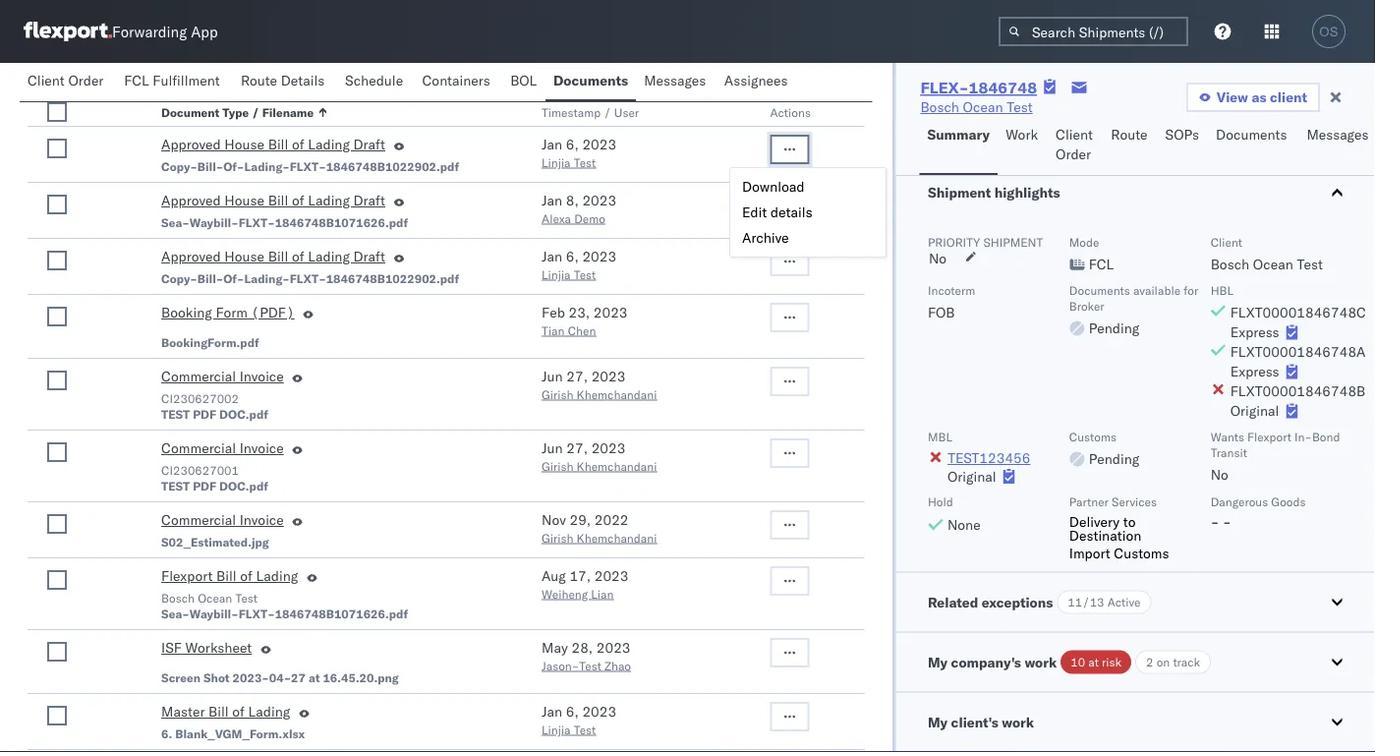 Task type: locate. For each thing, give the bounding box(es) containing it.
1 pending from the top
[[1089, 319, 1139, 336]]

edit
[[742, 204, 767, 221]]

3 linjia from the top
[[542, 722, 571, 737]]

documents button down view as client button
[[1209, 117, 1299, 175]]

pending for customs
[[1089, 450, 1139, 467]]

jan
[[542, 136, 563, 153], [542, 192, 563, 209], [542, 248, 563, 265], [542, 703, 563, 720]]

bosch
[[921, 98, 960, 116], [1211, 255, 1249, 272], [161, 590, 195, 605]]

girish up 'nov'
[[542, 459, 574, 473]]

bookingform.pdf
[[161, 335, 259, 350]]

jan 6, 2023 linjia test down jason-
[[542, 703, 617, 737]]

0 vertical spatial copy-
[[161, 159, 197, 174]]

sea-waybill-flxt-1846748b1071626.pdf for jan
[[161, 215, 408, 230]]

approved house bill of lading draft
[[161, 136, 385, 153], [161, 192, 385, 209], [161, 248, 385, 265]]

fcl down mode in the top right of the page
[[1089, 255, 1114, 272]]

wants
[[1211, 429, 1244, 443]]

jan down jason-
[[542, 703, 563, 720]]

sea-waybill-flxt-1846748b1071626.pdf
[[161, 215, 408, 230], [161, 606, 408, 621]]

test down flexport bill of lading link at left
[[235, 590, 258, 605]]

1 horizontal spatial no
[[1211, 466, 1228, 483]]

2 approved house bill of lading draft link from the top
[[161, 191, 385, 214]]

0 vertical spatial waybill-
[[190, 215, 239, 230]]

sea- for jan
[[161, 215, 190, 230]]

0 vertical spatial my
[[928, 653, 948, 670]]

2 approved house bill of lading draft from the top
[[161, 192, 385, 209]]

2 horizontal spatial bosch
[[1211, 255, 1249, 272]]

3 commercial from the top
[[161, 511, 236, 528]]

copy-bill-of-lading-flxt-1846748b1022902.pdf for 1st approved house bill of lading draft link
[[161, 159, 459, 174]]

no down transit
[[1211, 466, 1228, 483]]

jun up 'nov'
[[542, 440, 563, 457]]

route inside button
[[1111, 126, 1148, 143]]

1 draft from the top
[[354, 136, 385, 153]]

2 test pdf doc.pdf from the top
[[161, 478, 268, 493]]

0 vertical spatial commercial invoice
[[161, 368, 284, 385]]

lading
[[308, 136, 350, 153], [308, 192, 350, 209], [308, 248, 350, 265], [256, 567, 298, 585], [248, 703, 290, 720]]

messages
[[644, 72, 706, 89], [1307, 126, 1369, 143]]

bosch up the "isf"
[[161, 590, 195, 605]]

0 vertical spatial lading-
[[244, 159, 290, 174]]

ocean down flexport bill of lading link at left
[[198, 590, 232, 605]]

27, for ci230627002
[[567, 368, 588, 385]]

1 vertical spatial sea-waybill-flxt-1846748b1071626.pdf
[[161, 606, 408, 621]]

1 vertical spatial house
[[224, 192, 265, 209]]

invoice for ci230627001
[[240, 440, 284, 457]]

2 horizontal spatial documents
[[1216, 126, 1287, 143]]

order
[[68, 72, 104, 89], [1056, 146, 1092, 163]]

assignees
[[725, 72, 788, 89]]

test down ci230627002
[[161, 407, 190, 421]]

0 vertical spatial girish
[[542, 387, 574, 402]]

1 waybill- from the top
[[190, 215, 239, 230]]

2 girish from the top
[[542, 459, 574, 473]]

2 linjia from the top
[[542, 267, 571, 282]]

draft for 2nd approved house bill of lading draft link from the bottom of the page
[[354, 192, 385, 209]]

3 approved from the top
[[161, 248, 221, 265]]

2 vertical spatial 6,
[[566, 703, 579, 720]]

1 horizontal spatial /
[[604, 105, 611, 119]]

documents button
[[546, 63, 636, 101], [1209, 117, 1299, 175]]

test pdf doc.pdf down ci230627002
[[161, 407, 268, 421]]

lian
[[591, 587, 614, 601]]

2 jun from the top
[[542, 440, 563, 457]]

2 horizontal spatial client
[[1211, 234, 1242, 249]]

2023 up demo
[[582, 192, 617, 209]]

house for 2nd approved house bill of lading draft link from the bottom of the page
[[224, 192, 265, 209]]

tian
[[542, 323, 565, 338]]

-
[[1211, 512, 1219, 529], [1223, 512, 1231, 529]]

pdf down ci230627002
[[193, 407, 216, 421]]

1 commercial invoice link from the top
[[161, 367, 284, 390]]

lading- down filename
[[244, 159, 290, 174]]

test down ci230627001
[[161, 478, 190, 493]]

summary
[[928, 126, 990, 143]]

user
[[614, 105, 639, 119]]

0 vertical spatial client
[[28, 72, 65, 89]]

1 27, from the top
[[567, 368, 588, 385]]

2023 up zhao
[[597, 639, 631, 656]]

27, for ci230627001
[[567, 440, 588, 457]]

original up wants
[[1230, 402, 1279, 419]]

None checkbox
[[47, 139, 67, 158], [47, 195, 67, 214], [47, 251, 67, 270], [47, 371, 67, 390], [47, 139, 67, 158], [47, 195, 67, 214], [47, 251, 67, 270], [47, 371, 67, 390]]

draft for 1st approved house bill of lading draft link
[[354, 136, 385, 153]]

1 jan 6, 2023 linjia test from the top
[[542, 136, 617, 170]]

client order button down the flexport. image
[[20, 63, 116, 101]]

2 my from the top
[[928, 713, 948, 730]]

messages up timestamp / user button on the top
[[644, 72, 706, 89]]

/
[[252, 105, 259, 119], [604, 105, 611, 119]]

1 1846748b1071626.pdf from the top
[[275, 215, 408, 230]]

my left company's
[[928, 653, 948, 670]]

linjia
[[542, 155, 571, 170], [542, 267, 571, 282], [542, 722, 571, 737]]

2 jan 6, 2023 linjia test from the top
[[542, 248, 617, 282]]

test down the 28,
[[579, 658, 602, 673]]

bosch down "flex-"
[[921, 98, 960, 116]]

0 vertical spatial 27,
[[567, 368, 588, 385]]

house
[[224, 136, 265, 153], [224, 192, 265, 209], [224, 248, 265, 265]]

my for my client's work
[[928, 713, 948, 730]]

0 vertical spatial client order
[[28, 72, 104, 89]]

timestamp / user button
[[538, 100, 731, 120]]

1 horizontal spatial messages button
[[1299, 117, 1376, 175]]

client order button
[[20, 63, 116, 101], [1048, 117, 1104, 175]]

1 commercial from the top
[[161, 368, 236, 385]]

0 vertical spatial 1846748b1071626.pdf
[[275, 215, 408, 230]]

bosch ocean test down flex-1846748
[[921, 98, 1033, 116]]

2 27, from the top
[[567, 440, 588, 457]]

jan up alexa
[[542, 192, 563, 209]]

customs
[[1069, 429, 1116, 443], [1114, 544, 1169, 561]]

1 vertical spatial commercial invoice
[[161, 440, 284, 457]]

goods
[[1271, 494, 1306, 509]]

2 vertical spatial girish
[[542, 530, 574, 545]]

6, down the timestamp
[[566, 136, 579, 153]]

3 6, from the top
[[566, 703, 579, 720]]

1 test from the top
[[161, 407, 190, 421]]

2 vertical spatial documents
[[1069, 282, 1130, 297]]

0 vertical spatial approved house bill of lading draft
[[161, 136, 385, 153]]

1 my from the top
[[928, 653, 948, 670]]

0 vertical spatial test pdf doc.pdf
[[161, 407, 268, 421]]

27
[[291, 670, 306, 685]]

linjia up feb
[[542, 267, 571, 282]]

1 vertical spatial bosch
[[1211, 255, 1249, 272]]

2 copy- from the top
[[161, 271, 197, 286]]

approved
[[161, 136, 221, 153], [161, 192, 221, 209], [161, 248, 221, 265]]

1 house from the top
[[224, 136, 265, 153]]

express up flxt00001846748a
[[1230, 323, 1279, 340]]

priority shipment
[[928, 234, 1043, 249]]

2 jun 27, 2023 girish khemchandani from the top
[[542, 440, 657, 473]]

1 linjia from the top
[[542, 155, 571, 170]]

0 vertical spatial jun 27, 2023 girish khemchandani
[[542, 368, 657, 402]]

2 vertical spatial jan 6, 2023 linjia test
[[542, 703, 617, 737]]

lading for 1st approved house bill of lading draft link
[[308, 136, 350, 153]]

2 draft from the top
[[354, 192, 385, 209]]

bill for 1st approved house bill of lading draft link from the bottom
[[268, 248, 288, 265]]

booking form (pdf) link
[[161, 303, 295, 326]]

2023 up 2022
[[592, 440, 626, 457]]

27, down chen
[[567, 368, 588, 385]]

3 approved house bill of lading draft link from the top
[[161, 247, 385, 270]]

2 vertical spatial commercial invoice link
[[161, 510, 284, 534]]

route inside button
[[241, 72, 277, 89]]

house for 1st approved house bill of lading draft link from the bottom
[[224, 248, 265, 265]]

bosch ocean test
[[921, 98, 1033, 116], [161, 590, 258, 605]]

0 horizontal spatial client order button
[[20, 63, 116, 101]]

1846748b1022902.pdf
[[326, 159, 459, 174], [326, 271, 459, 286]]

0 horizontal spatial bosch ocean test
[[161, 590, 258, 605]]

jan 6, 2023 linjia test down the timestamp
[[542, 136, 617, 170]]

1 jun 27, 2023 girish khemchandani from the top
[[542, 368, 657, 402]]

04-
[[269, 670, 291, 685]]

waybill- up booking form (pdf)
[[190, 215, 239, 230]]

sea-waybill-flxt-1846748b1071626.pdf up (pdf)
[[161, 215, 408, 230]]

client inside client bosch ocean test incoterm fob
[[1211, 234, 1242, 249]]

flexport. image
[[24, 22, 112, 41]]

waybill- up worksheet
[[190, 606, 239, 621]]

lading- up (pdf)
[[244, 271, 290, 286]]

1 6, from the top
[[566, 136, 579, 153]]

fcl for fcl fulfillment
[[124, 72, 149, 89]]

copy- for 1st approved house bill of lading draft link from the bottom
[[161, 271, 197, 286]]

lading for 2nd approved house bill of lading draft link from the bottom of the page
[[308, 192, 350, 209]]

incoterm
[[928, 282, 975, 297]]

khemchandani down chen
[[577, 387, 657, 402]]

linjia down jason-
[[542, 722, 571, 737]]

28,
[[572, 639, 593, 656]]

0 vertical spatial linjia
[[542, 155, 571, 170]]

2 doc.pdf from the top
[[219, 478, 268, 493]]

sea- up the "isf"
[[161, 606, 190, 621]]

copy-bill-of-lading-flxt-1846748b1022902.pdf
[[161, 159, 459, 174], [161, 271, 459, 286]]

khemchandani for ci230627001
[[577, 459, 657, 473]]

2 vertical spatial approved house bill of lading draft link
[[161, 247, 385, 270]]

None checkbox
[[47, 102, 67, 122], [47, 307, 67, 326], [47, 442, 67, 462], [47, 514, 67, 534], [47, 570, 67, 590], [47, 642, 67, 662], [47, 706, 67, 726], [47, 102, 67, 122], [47, 307, 67, 326], [47, 442, 67, 462], [47, 514, 67, 534], [47, 570, 67, 590], [47, 642, 67, 662], [47, 706, 67, 726]]

master bill of lading link
[[161, 702, 290, 726]]

pdf down ci230627001
[[193, 478, 216, 493]]

3 jan 6, 2023 linjia test from the top
[[542, 703, 617, 737]]

1 vertical spatial invoice
[[240, 440, 284, 457]]

work
[[1024, 653, 1057, 670], [1002, 713, 1034, 730]]

copy- down "document"
[[161, 159, 197, 174]]

khemchandani inside nov 29, 2022 girish khemchandani
[[577, 530, 657, 545]]

1 vertical spatial pdf
[[193, 478, 216, 493]]

1 horizontal spatial bosch
[[921, 98, 960, 116]]

ocean up flxt00001846748c
[[1253, 255, 1293, 272]]

house for 1st approved house bill of lading draft link
[[224, 136, 265, 153]]

3 invoice from the top
[[240, 511, 284, 528]]

commercial invoice link up the 's02_estimated.jpg'
[[161, 510, 284, 534]]

2 jan from the top
[[542, 192, 563, 209]]

work left 10
[[1024, 653, 1057, 670]]

lading for 1st approved house bill of lading draft link from the bottom
[[308, 248, 350, 265]]

no down priority
[[929, 249, 946, 266]]

1 express from the top
[[1230, 323, 1279, 340]]

shipment
[[928, 183, 991, 201]]

my inside button
[[928, 713, 948, 730]]

0 horizontal spatial messages
[[644, 72, 706, 89]]

1 copy- from the top
[[161, 159, 197, 174]]

route left "sops"
[[1111, 126, 1148, 143]]

priority
[[928, 234, 980, 249]]

commercial invoice up ci230627001
[[161, 440, 284, 457]]

2 test from the top
[[161, 478, 190, 493]]

2 khemchandani from the top
[[577, 459, 657, 473]]

doc.pdf down ci230627001
[[219, 478, 268, 493]]

3 draft from the top
[[354, 248, 385, 265]]

test pdf doc.pdf for ci230627002
[[161, 407, 268, 421]]

jan 6, 2023 linjia test
[[542, 136, 617, 170], [542, 248, 617, 282], [542, 703, 617, 737]]

at right 10
[[1088, 654, 1099, 669]]

2 vertical spatial commercial
[[161, 511, 236, 528]]

work
[[1006, 126, 1038, 143]]

1 test pdf doc.pdf from the top
[[161, 407, 268, 421]]

1 vertical spatial fcl
[[1089, 255, 1114, 272]]

3 approved house bill of lading draft from the top
[[161, 248, 385, 265]]

lading- for 1st approved house bill of lading draft link from the bottom
[[244, 271, 290, 286]]

khemchandani for ci230627002
[[577, 387, 657, 402]]

fcl inside button
[[124, 72, 149, 89]]

test inside client bosch ocean test incoterm fob
[[1297, 255, 1323, 272]]

0 vertical spatial work
[[1024, 653, 1057, 670]]

client's
[[951, 713, 998, 730]]

bosch inside client bosch ocean test incoterm fob
[[1211, 255, 1249, 272]]

1 jun from the top
[[542, 368, 563, 385]]

2 vertical spatial draft
[[354, 248, 385, 265]]

approved for 2nd approved house bill of lading draft link from the bottom of the page
[[161, 192, 221, 209]]

0 vertical spatial approved
[[161, 136, 221, 153]]

2 6, from the top
[[566, 248, 579, 265]]

3 khemchandani from the top
[[577, 530, 657, 545]]

client bosch ocean test incoterm fob
[[928, 234, 1323, 321]]

2 vertical spatial khemchandani
[[577, 530, 657, 545]]

containers button
[[414, 63, 503, 101]]

khemchandani up 2022
[[577, 459, 657, 473]]

0 horizontal spatial documents
[[553, 72, 629, 89]]

messages button up user
[[636, 63, 717, 101]]

2 1846748b1022902.pdf from the top
[[326, 271, 459, 286]]

1 1846748b1022902.pdf from the top
[[326, 159, 459, 174]]

0 vertical spatial doc.pdf
[[219, 407, 268, 421]]

0 vertical spatial documents
[[553, 72, 629, 89]]

1 horizontal spatial client
[[1056, 126, 1093, 143]]

bosch ocean test down flexport bill of lading link at left
[[161, 590, 258, 605]]

jun 27, 2023 girish khemchandani down chen
[[542, 368, 657, 402]]

1 sea- from the top
[[161, 215, 190, 230]]

ocean inside client bosch ocean test incoterm fob
[[1253, 255, 1293, 272]]

1 of- from the top
[[223, 159, 244, 174]]

1 vertical spatial client order button
[[1048, 117, 1104, 175]]

1 approved house bill of lading draft from the top
[[161, 136, 385, 153]]

2 lading- from the top
[[244, 271, 290, 286]]

transit
[[1211, 444, 1247, 459]]

1 vertical spatial approved house bill of lading draft link
[[161, 191, 385, 214]]

test123456
[[947, 449, 1030, 466]]

0 vertical spatial 1846748b1022902.pdf
[[326, 159, 459, 174]]

at right 27
[[309, 670, 320, 685]]

2023
[[582, 136, 617, 153], [582, 192, 617, 209], [582, 248, 617, 265], [594, 304, 628, 321], [592, 368, 626, 385], [592, 440, 626, 457], [595, 567, 629, 585], [597, 639, 631, 656], [582, 703, 617, 720]]

flex-
[[921, 78, 969, 97]]

bill for 2nd approved house bill of lading draft link from the bottom of the page
[[268, 192, 288, 209]]

/ left user
[[604, 105, 611, 119]]

nov 29, 2022 girish khemchandani
[[542, 511, 657, 545]]

commercial invoice link for ci230627002
[[161, 367, 284, 390]]

2 of- from the top
[[223, 271, 244, 286]]

2 sea-waybill-flxt-1846748b1071626.pdf from the top
[[161, 606, 408, 621]]

2023 down timestamp / user
[[582, 136, 617, 153]]

1 doc.pdf from the top
[[219, 407, 268, 421]]

bill inside master bill of lading link
[[209, 703, 229, 720]]

route up the document type / filename
[[241, 72, 277, 89]]

master bill of lading
[[161, 703, 290, 720]]

details
[[281, 72, 325, 89]]

client down the flexport. image
[[28, 72, 65, 89]]

1 vertical spatial test
[[161, 478, 190, 493]]

2 vertical spatial invoice
[[240, 511, 284, 528]]

booking form (pdf)
[[161, 304, 295, 321]]

1 vertical spatial bosch ocean test
[[161, 590, 258, 605]]

approved house bill of lading draft for 1st approved house bill of lading draft link from the bottom
[[161, 248, 385, 265]]

jun for ci230627001
[[542, 440, 563, 457]]

sea-waybill-flxt-1846748b1071626.pdf for aug
[[161, 606, 408, 621]]

1 horizontal spatial route
[[1111, 126, 1148, 143]]

bill- up booking form (pdf)
[[197, 271, 223, 286]]

fcl right files
[[124, 72, 149, 89]]

may
[[542, 639, 568, 656]]

2 / from the left
[[604, 105, 611, 119]]

0 vertical spatial client order button
[[20, 63, 116, 101]]

commercial invoice link up ci230627002
[[161, 367, 284, 390]]

view as client
[[1217, 88, 1308, 106]]

1 lading- from the top
[[244, 159, 290, 174]]

express for flxt00001846748c
[[1230, 323, 1279, 340]]

1 jan from the top
[[542, 136, 563, 153]]

pending up 'services'
[[1089, 450, 1139, 467]]

test pdf doc.pdf
[[161, 407, 268, 421], [161, 478, 268, 493]]

0 vertical spatial flexport
[[1247, 429, 1291, 443]]

jun for ci230627002
[[542, 368, 563, 385]]

0 vertical spatial invoice
[[240, 368, 284, 385]]

bill for 1st approved house bill of lading draft link
[[268, 136, 288, 153]]

commercial for ci230627002
[[161, 368, 236, 385]]

client order down the flexport. image
[[28, 72, 104, 89]]

1 horizontal spatial order
[[1056, 146, 1092, 163]]

1 horizontal spatial original
[[1230, 402, 1279, 419]]

copy-bill-of-lading-flxt-1846748b1022902.pdf up (pdf)
[[161, 271, 459, 286]]

1 vertical spatial khemchandani
[[577, 459, 657, 473]]

1 vertical spatial jan 6, 2023 linjia test
[[542, 248, 617, 282]]

destination
[[1069, 526, 1141, 543]]

order inside client order
[[1056, 146, 1092, 163]]

3 commercial invoice from the top
[[161, 511, 284, 528]]

1 vertical spatial express
[[1230, 362, 1279, 380]]

6, for master bill of lading link
[[566, 703, 579, 720]]

2 pdf from the top
[[193, 478, 216, 493]]

1846748b1071626.pdf
[[275, 215, 408, 230], [275, 606, 408, 621]]

work inside button
[[1002, 713, 1034, 730]]

test down 1846748
[[1007, 98, 1033, 116]]

pdf for ci230627001
[[193, 478, 216, 493]]

6, down alexa
[[566, 248, 579, 265]]

1 vertical spatial doc.pdf
[[219, 478, 268, 493]]

6, down jason-
[[566, 703, 579, 720]]

1 vertical spatial commercial
[[161, 440, 236, 457]]

my left client's
[[928, 713, 948, 730]]

sea- up booking
[[161, 215, 190, 230]]

2 approved from the top
[[161, 192, 221, 209]]

1 vertical spatial copy-
[[161, 271, 197, 286]]

2 waybill- from the top
[[190, 606, 239, 621]]

of inside flexport bill of lading link
[[240, 567, 253, 585]]

1 sea-waybill-flxt-1846748b1071626.pdf from the top
[[161, 215, 408, 230]]

khemchandani down 2022
[[577, 530, 657, 545]]

client
[[28, 72, 65, 89], [1056, 126, 1093, 143], [1211, 234, 1242, 249]]

1 vertical spatial approved
[[161, 192, 221, 209]]

1 commercial invoice from the top
[[161, 368, 284, 385]]

1 vertical spatial flexport
[[161, 567, 213, 585]]

of- for 1st approved house bill of lading draft link from the bottom
[[223, 271, 244, 286]]

documents available for broker
[[1069, 282, 1198, 313]]

3 girish from the top
[[542, 530, 574, 545]]

commercial invoice up the 's02_estimated.jpg'
[[161, 511, 284, 528]]

client up hbl
[[1211, 234, 1242, 249]]

flex-1846748
[[921, 78, 1037, 97]]

(pdf)
[[251, 304, 295, 321]]

3 commercial invoice link from the top
[[161, 510, 284, 534]]

1 vertical spatial commercial invoice link
[[161, 439, 284, 462]]

waybill- for jan
[[190, 215, 239, 230]]

commercial invoice link up ci230627001
[[161, 439, 284, 462]]

2 house from the top
[[224, 192, 265, 209]]

2 1846748b1071626.pdf from the top
[[275, 606, 408, 621]]

commercial invoice link for s02_estimated.jpg
[[161, 510, 284, 534]]

test for ci230627002
[[161, 407, 190, 421]]

2023 right 23,
[[594, 304, 628, 321]]

commercial invoice up ci230627002
[[161, 368, 284, 385]]

aug 17, 2023 weiheng lian
[[542, 567, 629, 601]]

linjia up 8,
[[542, 155, 571, 170]]

1 vertical spatial jun
[[542, 440, 563, 457]]

copy-
[[161, 159, 197, 174], [161, 271, 197, 286]]

assignees button
[[717, 63, 799, 101]]

0 vertical spatial messages button
[[636, 63, 717, 101]]

of
[[292, 136, 304, 153], [292, 192, 304, 209], [292, 248, 304, 265], [240, 567, 253, 585], [232, 703, 245, 720]]

documents inside 'documents available for broker'
[[1069, 282, 1130, 297]]

1 invoice from the top
[[240, 368, 284, 385]]

test for ci230627001
[[161, 478, 190, 493]]

1 horizontal spatial fcl
[[1089, 255, 1114, 272]]

1 approved from the top
[[161, 136, 221, 153]]

fcl fulfillment button
[[116, 63, 233, 101]]

document type / filename button
[[157, 100, 503, 120]]

1 horizontal spatial client order button
[[1048, 117, 1104, 175]]

commercial invoice for s02_estimated.jpg
[[161, 511, 284, 528]]

bosch up hbl
[[1211, 255, 1249, 272]]

girish down tian
[[542, 387, 574, 402]]

jan inside jan 8, 2023 alexa demo
[[542, 192, 563, 209]]

29,
[[570, 511, 591, 528]]

test inside bosch ocean test link
[[1007, 98, 1033, 116]]

6, for 1st approved house bill of lading draft link
[[566, 136, 579, 153]]

1 vertical spatial test pdf doc.pdf
[[161, 478, 268, 493]]

1 vertical spatial waybill-
[[190, 606, 239, 621]]

1 vertical spatial copy-bill-of-lading-flxt-1846748b1022902.pdf
[[161, 271, 459, 286]]

1 vertical spatial of-
[[223, 271, 244, 286]]

0 vertical spatial pending
[[1089, 319, 1139, 336]]

copy- up booking
[[161, 271, 197, 286]]

client order button right work
[[1048, 117, 1104, 175]]

2 invoice from the top
[[240, 440, 284, 457]]

0 vertical spatial sea-
[[161, 215, 190, 230]]

test up 8,
[[574, 155, 596, 170]]

2 express from the top
[[1230, 362, 1279, 380]]

ocean
[[963, 98, 1004, 116], [1253, 255, 1293, 272], [198, 590, 232, 605]]

2 copy-bill-of-lading-flxt-1846748b1022902.pdf from the top
[[161, 271, 459, 286]]

0 vertical spatial route
[[241, 72, 277, 89]]

client right work
[[1056, 126, 1093, 143]]

1 girish from the top
[[542, 387, 574, 402]]

2023 down chen
[[592, 368, 626, 385]]

0 vertical spatial at
[[1088, 654, 1099, 669]]

2 pending from the top
[[1089, 450, 1139, 467]]

doc.pdf
[[219, 407, 268, 421], [219, 478, 268, 493]]

documents up timestamp / user
[[553, 72, 629, 89]]

jun down tian
[[542, 368, 563, 385]]

fcl
[[124, 72, 149, 89], [1089, 255, 1114, 272]]

1 bill- from the top
[[197, 159, 223, 174]]

copy-bill-of-lading-flxt-1846748b1022902.pdf down filename
[[161, 159, 459, 174]]

messages button
[[636, 63, 717, 101], [1299, 117, 1376, 175]]

0 vertical spatial original
[[1230, 402, 1279, 419]]

documents down view as client button
[[1216, 126, 1287, 143]]

order right work button
[[1056, 146, 1092, 163]]

2 commercial invoice from the top
[[161, 440, 284, 457]]

1 vertical spatial lading-
[[244, 271, 290, 286]]

2 on track
[[1146, 654, 1200, 669]]

2 commercial from the top
[[161, 440, 236, 457]]

3 house from the top
[[224, 248, 265, 265]]

sops
[[1166, 126, 1200, 143]]

0 vertical spatial commercial
[[161, 368, 236, 385]]

1 vertical spatial ocean
[[1253, 255, 1293, 272]]

girish down 'nov'
[[542, 530, 574, 545]]

download edit details archive
[[742, 178, 813, 246]]

test up 23,
[[574, 267, 596, 282]]

1 vertical spatial 1846748b1022902.pdf
[[326, 271, 459, 286]]

original down test123456
[[947, 467, 996, 484]]

of inside master bill of lading link
[[232, 703, 245, 720]]

lading-
[[244, 159, 290, 174], [244, 271, 290, 286]]

1 vertical spatial documents
[[1216, 126, 1287, 143]]

messages button down "client"
[[1299, 117, 1376, 175]]

doc.pdf for ci230627001
[[219, 478, 268, 493]]

documents for the 'documents' button to the right
[[1216, 126, 1287, 143]]

27,
[[567, 368, 588, 385], [567, 440, 588, 457]]

2 sea- from the top
[[161, 606, 190, 621]]

commercial up the 's02_estimated.jpg'
[[161, 511, 236, 528]]

2 commercial invoice link from the top
[[161, 439, 284, 462]]

0 vertical spatial no
[[929, 249, 946, 266]]

bill
[[268, 136, 288, 153], [268, 192, 288, 209], [268, 248, 288, 265], [216, 567, 237, 585], [209, 703, 229, 720]]

for
[[1184, 282, 1198, 297]]

0 horizontal spatial route
[[241, 72, 277, 89]]

1 khemchandani from the top
[[577, 387, 657, 402]]

0 horizontal spatial flexport
[[161, 567, 213, 585]]

fulfillment
[[153, 72, 220, 89]]

2023 up the lian
[[595, 567, 629, 585]]

0 vertical spatial jan 6, 2023 linjia test
[[542, 136, 617, 170]]

1 copy-bill-of-lading-flxt-1846748b1022902.pdf from the top
[[161, 159, 459, 174]]

0 vertical spatial 6,
[[566, 136, 579, 153]]

jan down alexa
[[542, 248, 563, 265]]

0 horizontal spatial fcl
[[124, 72, 149, 89]]

express up flxt00001846748b at bottom
[[1230, 362, 1279, 380]]

1 vertical spatial work
[[1002, 713, 1034, 730]]

client order right work button
[[1056, 126, 1093, 163]]

jan down the timestamp
[[542, 136, 563, 153]]

1 pdf from the top
[[193, 407, 216, 421]]

documents up broker
[[1069, 282, 1130, 297]]



Task type: describe. For each thing, give the bounding box(es) containing it.
2023 inside may 28, 2023 jason-test zhao
[[597, 639, 631, 656]]

route details
[[241, 72, 325, 89]]

my client's work button
[[896, 692, 1376, 751]]

waybill- for aug
[[190, 606, 239, 621]]

jan 6, 2023 linjia test for 1st approved house bill of lading draft link
[[542, 136, 617, 170]]

2023 inside jan 8, 2023 alexa demo
[[582, 192, 617, 209]]

work for my client's work
[[1002, 713, 1034, 730]]

active
[[1107, 594, 1141, 609]]

19
[[138, 59, 155, 76]]

6.
[[161, 726, 172, 741]]

commercial invoice link for ci230627001
[[161, 439, 284, 462]]

mbl
[[928, 429, 952, 443]]

approved house bill of lading draft for 1st approved house bill of lading draft link
[[161, 136, 385, 153]]

commercial invoice for ci230627001
[[161, 440, 284, 457]]

chen
[[568, 323, 596, 338]]

1 vertical spatial client
[[1056, 126, 1093, 143]]

os button
[[1307, 9, 1352, 54]]

0 horizontal spatial no
[[929, 249, 946, 266]]

flexport bill of lading link
[[161, 566, 298, 590]]

files
[[94, 59, 122, 76]]

1846748b1022902.pdf for 1st approved house bill of lading draft link
[[326, 159, 459, 174]]

2 bill- from the top
[[197, 271, 223, 286]]

17,
[[570, 567, 591, 585]]

zhao
[[605, 658, 631, 673]]

alexa
[[542, 211, 571, 226]]

containers
[[422, 72, 490, 89]]

0 vertical spatial bosch ocean test
[[921, 98, 1033, 116]]

1 vertical spatial original
[[947, 467, 996, 484]]

documents for documents available for broker
[[1069, 282, 1130, 297]]

hbl
[[1211, 282, 1234, 297]]

16.45.20.png
[[323, 670, 399, 685]]

to
[[1123, 512, 1136, 529]]

bill inside flexport bill of lading link
[[216, 567, 237, 585]]

0 vertical spatial customs
[[1069, 429, 1116, 443]]

work for my company's work
[[1024, 653, 1057, 670]]

draft for 1st approved house bill of lading draft link from the bottom
[[354, 248, 385, 265]]

3 jan from the top
[[542, 248, 563, 265]]

forwarding app link
[[24, 22, 218, 41]]

shipment
[[983, 234, 1043, 249]]

available
[[1133, 282, 1181, 297]]

delivery
[[1069, 512, 1120, 529]]

1 vertical spatial client order
[[1056, 126, 1093, 163]]

0 horizontal spatial messages button
[[636, 63, 717, 101]]

copy- for 1st approved house bill of lading draft link
[[161, 159, 197, 174]]

customs inside partner services delivery to destination import customs
[[1114, 544, 1169, 561]]

archive
[[742, 229, 789, 246]]

order for leftmost client order button
[[68, 72, 104, 89]]

order for the bottommost client order button
[[1056, 146, 1092, 163]]

worksheet
[[185, 639, 252, 656]]

route details button
[[233, 63, 337, 101]]

uploaded
[[28, 59, 91, 76]]

related exceptions
[[928, 593, 1053, 610]]

my client's work
[[928, 713, 1034, 730]]

0 horizontal spatial at
[[309, 670, 320, 685]]

1 horizontal spatial ocean
[[963, 98, 1004, 116]]

forwarding app
[[112, 22, 218, 41]]

schedule
[[345, 72, 403, 89]]

bond
[[1312, 429, 1340, 443]]

commercial invoice for ci230627002
[[161, 368, 284, 385]]

document
[[161, 105, 220, 119]]

test down jason-
[[574, 722, 596, 737]]

summary button
[[920, 117, 998, 175]]

pdf for ci230627002
[[193, 407, 216, 421]]

Search Shipments (/) text field
[[999, 17, 1189, 46]]

approved for 1st approved house bill of lading draft link
[[161, 136, 221, 153]]

10
[[1070, 654, 1085, 669]]

actions
[[770, 105, 811, 119]]

jun 27, 2023 girish khemchandani for ci230627001
[[542, 440, 657, 473]]

mode
[[1069, 234, 1099, 249]]

23,
[[569, 304, 590, 321]]

approved for 1st approved house bill of lading draft link from the bottom
[[161, 248, 221, 265]]

messages for bottommost messages button
[[1307, 126, 1369, 143]]

isf
[[161, 639, 182, 656]]

1 - from the left
[[1211, 512, 1219, 529]]

partner
[[1069, 494, 1109, 509]]

2023 down demo
[[582, 248, 617, 265]]

jason-
[[542, 658, 579, 673]]

10 at risk
[[1070, 654, 1121, 669]]

1846748b1071626.pdf for jan 8, 2023
[[275, 215, 408, 230]]

booking
[[161, 304, 212, 321]]

girish inside nov 29, 2022 girish khemchandani
[[542, 530, 574, 545]]

isf worksheet link
[[161, 638, 252, 662]]

0 horizontal spatial bosch
[[161, 590, 195, 605]]

screen
[[161, 670, 201, 685]]

bosch ocean test link
[[921, 97, 1033, 117]]

girish for ci230627001
[[542, 459, 574, 473]]

1846748b1071626.pdf for aug 17, 2023
[[275, 606, 408, 621]]

doc.pdf for ci230627002
[[219, 407, 268, 421]]

bosch inside bosch ocean test link
[[921, 98, 960, 116]]

girish for ci230627002
[[542, 387, 574, 402]]

in-
[[1294, 429, 1312, 443]]

on
[[1156, 654, 1170, 669]]

jun 27, 2023 girish khemchandani for ci230627002
[[542, 368, 657, 402]]

lading- for 1st approved house bill of lading draft link
[[244, 159, 290, 174]]

flxt00001846748c
[[1230, 303, 1366, 321]]

app
[[191, 22, 218, 41]]

ci230627002
[[161, 391, 239, 406]]

aug
[[542, 567, 566, 585]]

2 - from the left
[[1223, 512, 1231, 529]]

test pdf doc.pdf for ci230627001
[[161, 478, 268, 493]]

11/13
[[1068, 594, 1104, 609]]

6, for 1st approved house bill of lading draft link from the bottom
[[566, 248, 579, 265]]

shipment highlights button
[[896, 163, 1376, 222]]

no inside "wants flexport in-bond transit no"
[[1211, 466, 1228, 483]]

1846748b1022902.pdf for 1st approved house bill of lading draft link from the bottom
[[326, 271, 459, 286]]

ci230627001
[[161, 463, 239, 477]]

approved house bill of lading draft for 2nd approved house bill of lading draft link from the bottom of the page
[[161, 192, 385, 209]]

1 horizontal spatial documents button
[[1209, 117, 1299, 175]]

2023 down zhao
[[582, 703, 617, 720]]

screen shot 2023-04-27 at 16.45.20.png
[[161, 670, 399, 685]]

2023 inside feb 23, 2023 tian chen
[[594, 304, 628, 321]]

∙
[[126, 59, 135, 76]]

my for my company's work
[[928, 653, 948, 670]]

1 / from the left
[[252, 105, 259, 119]]

flexport inside "wants flexport in-bond transit no"
[[1247, 429, 1291, 443]]

as
[[1252, 88, 1267, 106]]

timestamp / user
[[542, 105, 639, 119]]

my company's work
[[928, 653, 1057, 670]]

dangerous goods - -
[[1211, 494, 1306, 529]]

jan 6, 2023 linjia test for 1st approved house bill of lading draft link from the bottom
[[542, 248, 617, 282]]

commercial for s02_estimated.jpg
[[161, 511, 236, 528]]

2023 inside aug 17, 2023 weiheng lian
[[595, 567, 629, 585]]

1846748
[[969, 78, 1037, 97]]

view
[[1217, 88, 1249, 106]]

may 28, 2023 jason-test zhao
[[542, 639, 631, 673]]

details
[[771, 204, 813, 221]]

blank_vgm_form.xlsx
[[175, 726, 305, 741]]

master
[[161, 703, 205, 720]]

1 horizontal spatial at
[[1088, 654, 1099, 669]]

6. blank_vgm_form.xlsx
[[161, 726, 305, 741]]

feb 23, 2023 tian chen
[[542, 304, 628, 338]]

company's
[[951, 653, 1021, 670]]

none
[[947, 515, 980, 532]]

messages for left messages button
[[644, 72, 706, 89]]

linjia for 1st approved house bill of lading draft link from the bottom
[[542, 267, 571, 282]]

route for route details
[[241, 72, 277, 89]]

exceptions
[[982, 593, 1053, 610]]

view as client button
[[1187, 83, 1321, 112]]

jan 6, 2023 linjia test for master bill of lading link
[[542, 703, 617, 737]]

filename
[[262, 105, 314, 119]]

shipment highlights
[[928, 183, 1060, 201]]

documents for the top the 'documents' button
[[553, 72, 629, 89]]

invoice for ci230627002
[[240, 368, 284, 385]]

express for flxt00001846748a
[[1230, 362, 1279, 380]]

0 vertical spatial documents button
[[546, 63, 636, 101]]

linjia for 1st approved house bill of lading draft link
[[542, 155, 571, 170]]

pending for documents available for broker
[[1089, 319, 1139, 336]]

download
[[742, 178, 805, 195]]

of- for 1st approved house bill of lading draft link
[[223, 159, 244, 174]]

4 jan from the top
[[542, 703, 563, 720]]

commercial for ci230627001
[[161, 440, 236, 457]]

fcl for fcl
[[1089, 255, 1114, 272]]

sea- for aug
[[161, 606, 190, 621]]

demo
[[574, 211, 606, 226]]

flxt00001846748a
[[1230, 343, 1366, 360]]

1 vertical spatial messages button
[[1299, 117, 1376, 175]]

copy-bill-of-lading-flxt-1846748b1022902.pdf for 1st approved house bill of lading draft link from the bottom
[[161, 271, 459, 286]]

weiheng
[[542, 587, 588, 601]]

linjia for master bill of lading link
[[542, 722, 571, 737]]

invoice for s02_estimated.jpg
[[240, 511, 284, 528]]

test inside may 28, 2023 jason-test zhao
[[579, 658, 602, 673]]

route button
[[1104, 117, 1158, 175]]

os
[[1320, 24, 1339, 39]]

1 approved house bill of lading draft link from the top
[[161, 135, 385, 158]]

route for route
[[1111, 126, 1148, 143]]

0 horizontal spatial ocean
[[198, 590, 232, 605]]

services
[[1112, 494, 1157, 509]]

sops button
[[1158, 117, 1209, 175]]

broker
[[1069, 298, 1104, 313]]



Task type: vqa. For each thing, say whether or not it's contained in the screenshot.
topmost 16.
no



